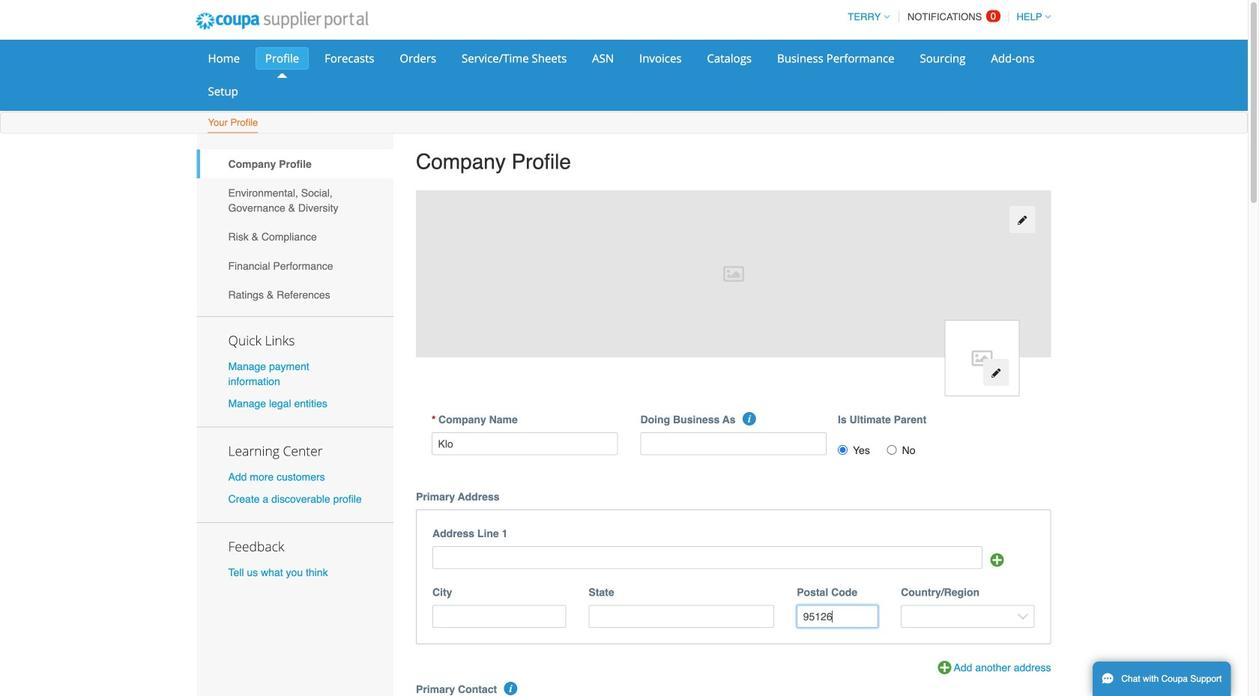 Task type: vqa. For each thing, say whether or not it's contained in the screenshot.
* Current Password
no



Task type: describe. For each thing, give the bounding box(es) containing it.
background image
[[416, 190, 1051, 358]]

logo image
[[945, 320, 1020, 397]]

additional information image
[[504, 682, 517, 695]]

add image
[[990, 554, 1004, 567]]

change image image for logo
[[991, 368, 1001, 378]]

coupa supplier portal image
[[185, 2, 379, 40]]



Task type: locate. For each thing, give the bounding box(es) containing it.
change image image
[[1017, 215, 1028, 225], [991, 368, 1001, 378]]

0 vertical spatial change image image
[[1017, 215, 1028, 225]]

0 horizontal spatial change image image
[[991, 368, 1001, 378]]

None radio
[[887, 445, 897, 455]]

navigation
[[841, 2, 1051, 31]]

1 horizontal spatial change image image
[[1017, 215, 1028, 225]]

1 vertical spatial change image image
[[991, 368, 1001, 378]]

change image image for background image
[[1017, 215, 1028, 225]]

None radio
[[838, 445, 848, 455]]

None text field
[[432, 605, 566, 628], [589, 605, 774, 628], [797, 605, 878, 628], [432, 605, 566, 628], [589, 605, 774, 628], [797, 605, 878, 628]]

additional information image
[[743, 412, 756, 426]]

None text field
[[432, 433, 618, 455], [640, 433, 827, 455], [432, 546, 982, 569], [432, 433, 618, 455], [640, 433, 827, 455], [432, 546, 982, 569]]



